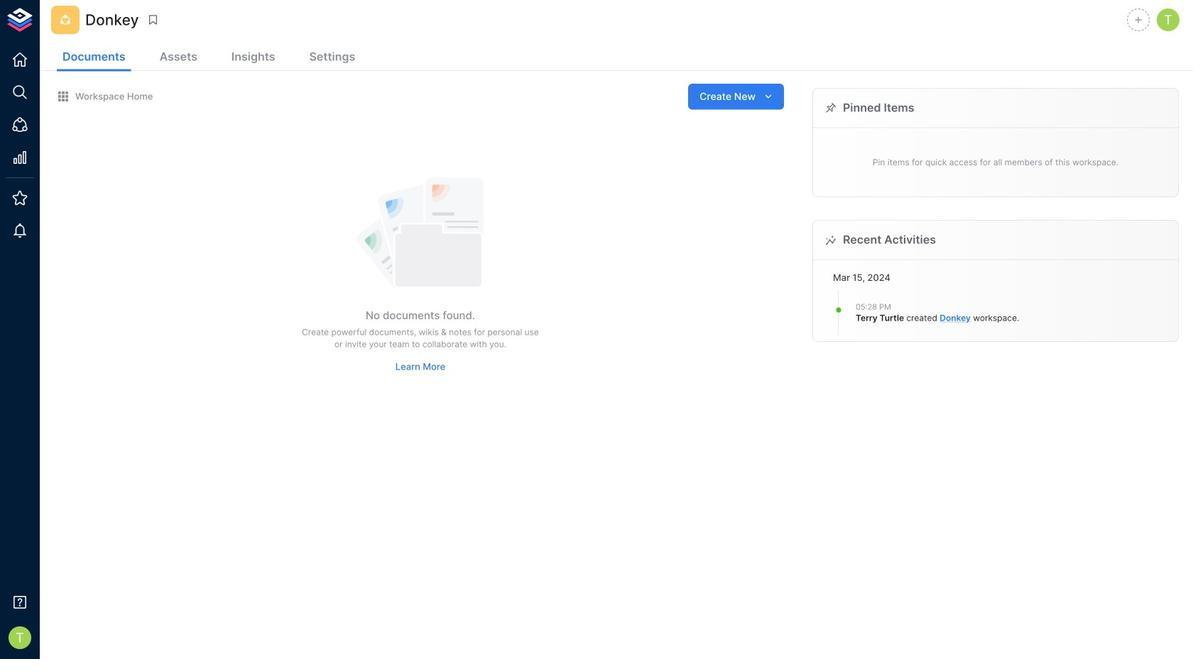 Task type: locate. For each thing, give the bounding box(es) containing it.
bookmark image
[[147, 13, 159, 26]]



Task type: vqa. For each thing, say whether or not it's contained in the screenshot.
Remove Bookmark icon at the top of page
no



